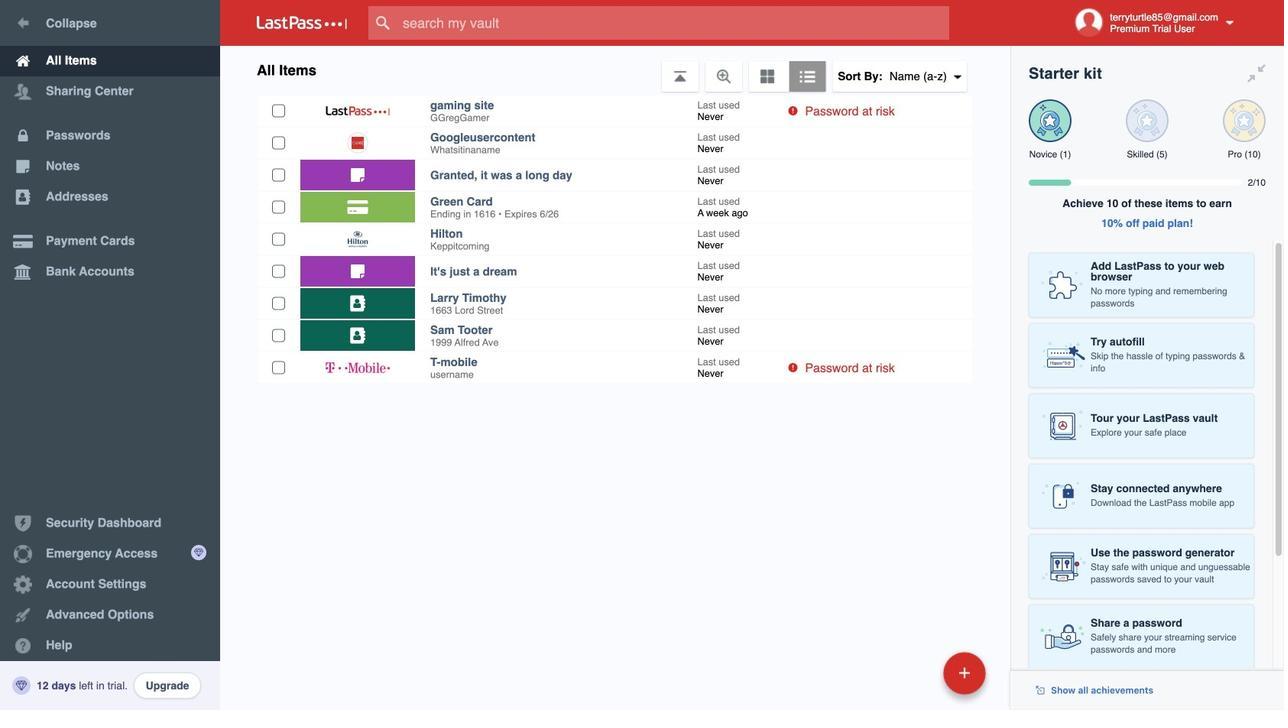 Task type: describe. For each thing, give the bounding box(es) containing it.
Search search field
[[369, 6, 980, 40]]

new item element
[[839, 652, 992, 695]]



Task type: vqa. For each thing, say whether or not it's contained in the screenshot.
'New item' navigation at the right bottom
yes



Task type: locate. For each thing, give the bounding box(es) containing it.
new item navigation
[[839, 648, 996, 711]]

main navigation navigation
[[0, 0, 220, 711]]

lastpass image
[[257, 16, 347, 30]]

search my vault text field
[[369, 6, 980, 40]]

vault options navigation
[[220, 46, 1011, 92]]



